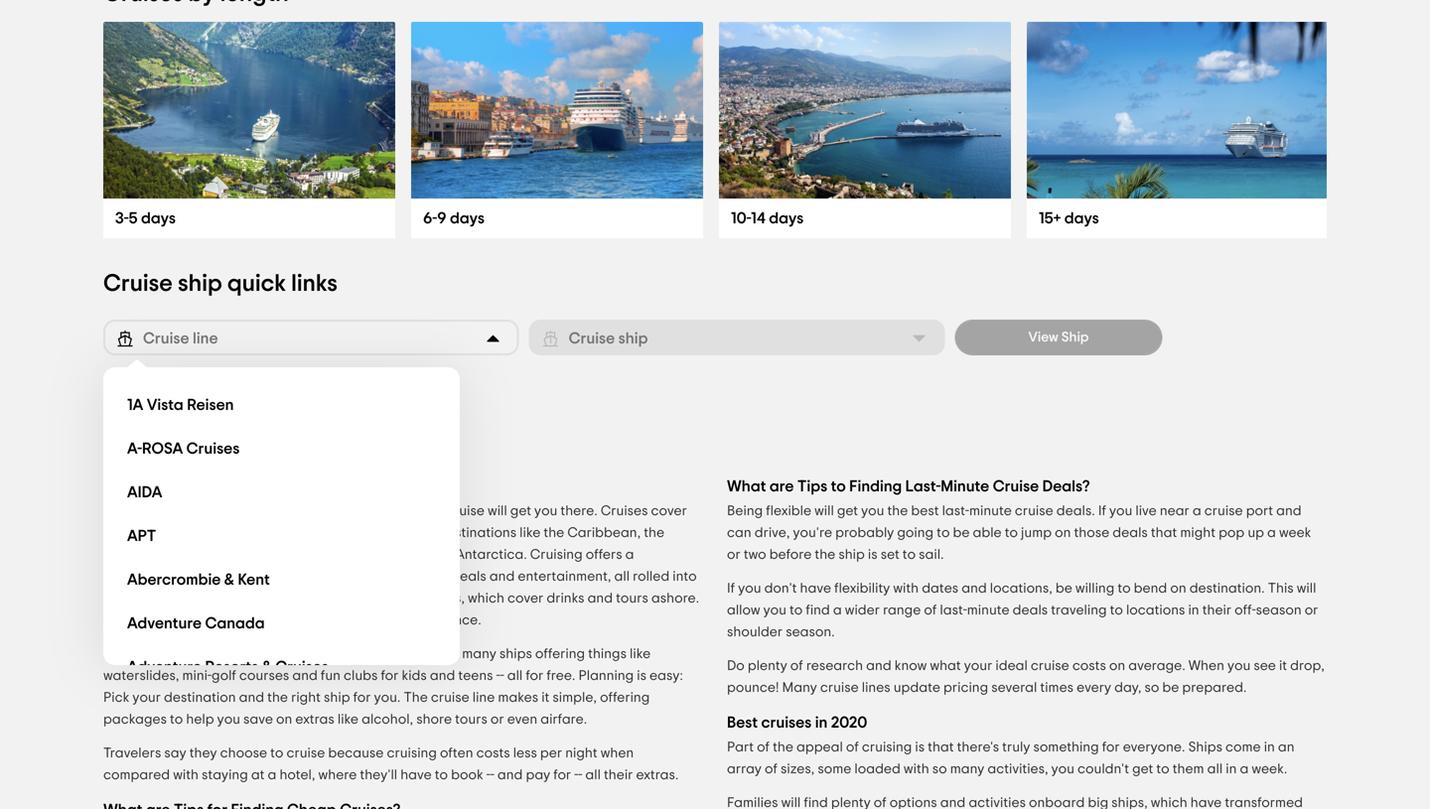 Task type: describe. For each thing, give the bounding box(es) containing it.
adventure canada
[[127, 616, 265, 632]]

do plenty of research and know what your ideal cruise costs on average. when you see it drop, pounce! many cruise lines update pricing several times every day, so be prepared.
[[727, 660, 1325, 695]]

reisen
[[187, 397, 234, 413]]

your up inclusive
[[363, 570, 391, 584]]

and down year
[[394, 548, 419, 562]]

activities,
[[988, 763, 1049, 777]]

deals.
[[1057, 505, 1096, 519]]

many
[[782, 682, 817, 695]]

times
[[1041, 682, 1074, 695]]

so inside do plenty of research and know what your ideal cruise costs on average. when you see it drop, pounce! many cruise lines update pricing several times every day, so be prepared.
[[1145, 682, 1160, 695]]

the inside "part of the appeal of cruising is that there's truly something for everyone. ships come in an array of sizes, some loaded with so many activities, you couldn't get to them all in a week."
[[773, 741, 794, 755]]

it inside do plenty of research and know what your ideal cruise costs on average. when you see it drop, pounce! many cruise lines update pricing several times every day, so be prepared.
[[1280, 660, 1288, 674]]

prepared.
[[1183, 682, 1247, 695]]

to up hotel, on the left
[[270, 747, 284, 761]]

of left the 'sizes,'
[[765, 763, 778, 777]]

the down what are tips to finding last-minute cruise deals?
[[888, 505, 908, 519]]

days for 6-9 days
[[450, 211, 485, 227]]

families,
[[379, 648, 431, 662]]

to left bend
[[1118, 582, 1131, 596]]

cruising guide
[[103, 423, 262, 447]]

offer
[[279, 592, 309, 606]]

a inside "part of the appeal of cruising is that there's truly something for everyone. ships come in an array of sizes, some loaded with so many activities, you couldn't get to them all in a week."
[[1240, 763, 1249, 777]]

everyone.
[[1123, 741, 1186, 755]]

will inside being flexible will get you the best last-minute cruise deals. if you live near a cruise port and can drive, you're probably going to be able to jump on those deals that might pop up a week or two before the ship is set to sail.
[[815, 505, 834, 519]]

all inside the if you have a place on your bucket list, chances are, a cruise will get you there. cruises cover the world, taking millions of passengers each year to destinations like the caribbean, the bahamas, alaska, europe, the mediterranean and even antarctica. cruising offers a tremendous value, with trips that include your lodging, meals and entertainment, all rolled into one. some cruise lines even offer fully inclusive vacations, which cover drinks and tours ashore. cruising means seeing the world while unpacking only once.
[[615, 570, 630, 584]]

ship inside popup button
[[619, 331, 648, 347]]

day,
[[1115, 682, 1142, 695]]

travelers
[[103, 747, 161, 761]]

the inside cruises also provide a wonderful option for families, with many ships offering things like waterslides, mini-golf courses and fun clubs for kids and teens -- all for free. planning is easy: pick your destination and the right ship for you. the cruise line makes it simple, offering packages to help you save on extras like alcohol, shore tours or even airfare.
[[267, 691, 288, 705]]

1 vertical spatial like
[[630, 648, 651, 662]]

staying
[[202, 769, 248, 783]]

and down antarctica.
[[490, 570, 515, 584]]

per
[[540, 747, 562, 761]]

couldn't
[[1078, 763, 1130, 777]]

some
[[134, 592, 169, 606]]

packages
[[103, 713, 167, 727]]

or inside if you don't have flexibility with dates and locations, be willing to bend on destination. this will allow you to find a wider range of last-minute deals traveling to locations in their off-season or shoulder season.
[[1305, 604, 1319, 618]]

probably
[[836, 527, 894, 540]]

what are tips to finding last-minute cruise deals?
[[727, 479, 1090, 495]]

willing
[[1076, 582, 1115, 596]]

for up clubs
[[358, 648, 376, 662]]

you inside cruises also provide a wonderful option for families, with many ships offering things like waterslides, mini-golf courses and fun clubs for kids and teens -- all for free. planning is easy: pick your destination and the right ship for you. the cruise line makes it simple, offering packages to help you save on extras like alcohol, shore tours or even airfare.
[[217, 713, 240, 727]]

for up you.
[[381, 670, 399, 684]]

will inside the if you have a place on your bucket list, chances are, a cruise will get you there. cruises cover the world, taking millions of passengers each year to destinations like the caribbean, the bahamas, alaska, europe, the mediterranean and even antarctica. cruising offers a tremendous value, with trips that include your lodging, meals and entertainment, all rolled into one. some cruise lines even offer fully inclusive vacations, which cover drinks and tours ashore. cruising means seeing the world while unpacking only once.
[[488, 505, 507, 519]]

days for 3-5 days
[[141, 211, 176, 227]]

and inside travelers say they choose to cruise because cruising often costs less per night when compared with staying at a hotel, where they'll have to book -- and pay for -- all their extras.
[[498, 769, 523, 783]]

6-9 days link
[[423, 211, 485, 227]]

come
[[1226, 741, 1261, 755]]

rolled
[[633, 570, 670, 584]]

bahamas,
[[103, 548, 167, 562]]

3-5 days
[[115, 211, 176, 227]]

even inside cruises also provide a wonderful option for families, with many ships offering things like waterslides, mini-golf courses and fun clubs for kids and teens -- all for free. planning is easy: pick your destination and the right ship for you. the cruise line makes it simple, offering packages to help you save on extras like alcohol, shore tours or even airfare.
[[507, 713, 538, 727]]

to inside the if you have a place on your bucket list, chances are, a cruise will get you there. cruises cover the world, taking millions of passengers each year to destinations like the caribbean, the bahamas, alaska, europe, the mediterranean and even antarctica. cruising offers a tremendous value, with trips that include your lodging, meals and entertainment, all rolled into one. some cruise lines even offer fully inclusive vacations, which cover drinks and tours ashore. cruising means seeing the world while unpacking only once.
[[422, 527, 435, 540]]

1 horizontal spatial even
[[422, 548, 453, 562]]

fully
[[312, 592, 338, 606]]

you left there.
[[535, 505, 558, 519]]

take
[[138, 479, 170, 495]]

traveling
[[1051, 604, 1107, 618]]

them
[[1173, 763, 1205, 777]]

you up the probably
[[862, 505, 885, 519]]

planning
[[579, 670, 634, 684]]

to left find
[[790, 604, 803, 618]]

you down why
[[114, 505, 138, 519]]

alaska,
[[170, 548, 216, 562]]

9
[[437, 211, 447, 227]]

on inside if you don't have flexibility with dates and locations, be willing to bend on destination. this will allow you to find a wider range of last-minute deals traveling to locations in their off-season or shoulder season.
[[1171, 582, 1187, 596]]

cruise up 'pop' at right
[[1205, 505, 1244, 519]]

lines inside do plenty of research and know what your ideal cruise costs on average. when you see it drop, pounce! many cruise lines update pricing several times every day, so be prepared.
[[862, 682, 891, 695]]

costs inside do plenty of research and know what your ideal cruise costs on average. when you see it drop, pounce! many cruise lines update pricing several times every day, so be prepared.
[[1073, 660, 1107, 674]]

dates
[[922, 582, 959, 596]]

cruise down abercrombie & kent
[[172, 592, 211, 606]]

free.
[[547, 670, 576, 684]]

1 horizontal spatial &
[[262, 660, 272, 676]]

sail.
[[919, 548, 944, 562]]

in up appeal
[[815, 715, 828, 731]]

you left the live
[[1110, 505, 1133, 519]]

travelers say they choose to cruise because cruising often costs less per night when compared with staying at a hotel, where they'll have to book -- and pay for -- all their extras.
[[103, 747, 679, 783]]

pop
[[1219, 527, 1245, 540]]

a up might
[[1193, 505, 1202, 519]]

to left 'book'
[[435, 769, 448, 783]]

1a vista reisen
[[127, 397, 234, 413]]

your inside do plenty of research and know what your ideal cruise costs on average. when you see it drop, pounce! many cruise lines update pricing several times every day, so be prepared.
[[964, 660, 993, 674]]

include
[[313, 570, 359, 584]]

have inside if you don't have flexibility with dates and locations, be willing to bend on destination. this will allow you to find a wider range of last-minute deals traveling to locations in their off-season or shoulder season.
[[800, 582, 832, 596]]

0 vertical spatial cover
[[651, 505, 687, 519]]

taking
[[169, 527, 209, 540]]

or inside cruises also provide a wonderful option for families, with many ships offering things like waterslides, mini-golf courses and fun clubs for kids and teens -- all for free. planning is easy: pick your destination and the right ship for you. the cruise line makes it simple, offering packages to help you save on extras like alcohol, shore tours or even airfare.
[[491, 713, 504, 727]]

destination
[[164, 691, 236, 705]]

cruise down research
[[820, 682, 859, 695]]

pay
[[526, 769, 551, 783]]

year
[[390, 527, 419, 540]]

cruises up right on the left of the page
[[275, 660, 329, 676]]

several
[[992, 682, 1038, 695]]

near
[[1160, 505, 1190, 519]]

10-14 days
[[731, 211, 804, 227]]

entertainment,
[[518, 570, 611, 584]]

the left the world in the bottom left of the page
[[249, 614, 269, 628]]

resorts
[[205, 660, 259, 676]]

means
[[159, 614, 201, 628]]

appeal
[[797, 741, 843, 755]]

things
[[588, 648, 627, 662]]

once.
[[446, 614, 482, 628]]

a right are,
[[434, 505, 443, 519]]

world,
[[127, 527, 166, 540]]

ashore.
[[652, 592, 700, 606]]

right
[[291, 691, 321, 705]]

cruise up destinations
[[446, 505, 485, 519]]

0 vertical spatial cruising
[[103, 423, 192, 447]]

season.
[[786, 626, 835, 640]]

15+
[[1039, 211, 1061, 227]]

best cruises in 2020
[[727, 715, 868, 731]]

one.
[[103, 592, 131, 606]]

and right the drinks
[[588, 592, 613, 606]]

don't
[[765, 582, 797, 596]]

of right part
[[757, 741, 770, 755]]

while
[[311, 614, 343, 628]]

if you don't have flexibility with dates and locations, be willing to bend on destination. this will allow you to find a wider range of last-minute deals traveling to locations in their off-season or shoulder season.
[[727, 582, 1319, 640]]

many inside "part of the appeal of cruising is that there's truly something for everyone. ships come in an array of sizes, some loaded with so many activities, you couldn't get to them all in a week."
[[951, 763, 985, 777]]

the down you're
[[815, 548, 836, 562]]

cruise for cruise ship quick links
[[103, 272, 173, 296]]

of down the 2020
[[846, 741, 859, 755]]

easy:
[[650, 670, 683, 684]]

get inside the if you have a place on your bucket list, chances are, a cruise will get you there. cruises cover the world, taking millions of passengers each year to destinations like the caribbean, the bahamas, alaska, europe, the mediterranean and even antarctica. cruising offers a tremendous value, with trips that include your lodging, meals and entertainment, all rolled into one. some cruise lines even offer fully inclusive vacations, which cover drinks and tours ashore. cruising means seeing the world while unpacking only once.
[[510, 505, 532, 519]]

minute inside being flexible will get you the best last-minute cruise deals. if you live near a cruise port and can drive, you're probably going to be able to jump on those deals that might pop up a week or two before the ship is set to sail.
[[970, 505, 1012, 519]]

being
[[727, 505, 763, 519]]

and inside do plenty of research and know what your ideal cruise costs on average. when you see it drop, pounce! many cruise lines update pricing several times every day, so be prepared.
[[867, 660, 892, 674]]

if for bahamas,
[[103, 505, 111, 519]]

all inside cruises also provide a wonderful option for families, with many ships offering things like waterslides, mini-golf courses and fun clubs for kids and teens -- all for free. planning is easy: pick your destination and the right ship for you. the cruise line makes it simple, offering packages to help you save on extras like alcohol, shore tours or even airfare.
[[507, 670, 523, 684]]

if for off-
[[727, 582, 735, 596]]

cruise inside travelers say they choose to cruise because cruising often costs less per night when compared with staying at a hotel, where they'll have to book -- and pay for -- all their extras.
[[287, 747, 325, 761]]

able
[[973, 527, 1002, 540]]

inclusive
[[341, 592, 396, 606]]

with inside travelers say they choose to cruise because cruising often costs less per night when compared with staying at a hotel, where they'll have to book -- and pay for -- all their extras.
[[173, 769, 199, 783]]

pounce!
[[727, 682, 779, 695]]

like inside the if you have a place on your bucket list, chances are, a cruise will get you there. cruises cover the world, taking millions of passengers each year to destinations like the caribbean, the bahamas, alaska, europe, the mediterranean and even antarctica. cruising offers a tremendous value, with trips that include your lodging, meals and entertainment, all rolled into one. some cruise lines even offer fully inclusive vacations, which cover drinks and tours ashore. cruising means seeing the world while unpacking only once.
[[520, 527, 541, 540]]

and up right on the left of the page
[[292, 670, 318, 684]]

courses
[[239, 670, 289, 684]]

so inside "part of the appeal of cruising is that there's truly something for everyone. ships come in an array of sizes, some loaded with so many activities, you couldn't get to them all in a week."
[[933, 763, 947, 777]]

their inside if you don't have flexibility with dates and locations, be willing to bend on destination. this will allow you to find a wider range of last-minute deals traveling to locations in their off-season or shoulder season.
[[1203, 604, 1232, 618]]

0 horizontal spatial &
[[224, 572, 234, 588]]

fun
[[321, 670, 341, 684]]

set
[[881, 548, 900, 562]]

drive,
[[755, 527, 790, 540]]

and inside being flexible will get you the best last-minute cruise deals. if you live near a cruise port and can drive, you're probably going to be able to jump on those deals that might pop up a week or two before the ship is set to sail.
[[1277, 505, 1302, 519]]

flexible
[[766, 505, 812, 519]]

ship inside cruises also provide a wonderful option for families, with many ships offering things like waterslides, mini-golf courses and fun clubs for kids and teens -- all for free. planning is easy: pick your destination and the right ship for you. the cruise line makes it simple, offering packages to help you save on extras like alcohol, shore tours or even airfare.
[[324, 691, 350, 705]]

on inside do plenty of research and know what your ideal cruise costs on average. when you see it drop, pounce! many cruise lines update pricing several times every day, so be prepared.
[[1110, 660, 1126, 674]]

you down don't at the right of the page
[[764, 604, 787, 618]]

of inside the if you have a place on your bucket list, chances are, a cruise will get you there. cruises cover the world, taking millions of passengers each year to destinations like the caribbean, the bahamas, alaska, europe, the mediterranean and even antarctica. cruising offers a tremendous value, with trips that include your lodging, meals and entertainment, all rolled into one. some cruise lines even offer fully inclusive vacations, which cover drinks and tours ashore. cruising means seeing the world while unpacking only once.
[[262, 527, 274, 540]]

a inside if you don't have flexibility with dates and locations, be willing to bend on destination. this will allow you to find a wider range of last-minute deals traveling to locations in their off-season or shoulder season.
[[833, 604, 842, 618]]

of inside if you don't have flexibility with dates and locations, be willing to bend on destination. this will allow you to find a wider range of last-minute deals traveling to locations in their off-season or shoulder season.
[[924, 604, 937, 618]]

last-
[[906, 479, 941, 495]]

to up sail.
[[937, 527, 950, 540]]

a up taking
[[175, 505, 184, 519]]

part
[[727, 741, 754, 755]]

cruises inside the if you have a place on your bucket list, chances are, a cruise will get you there. cruises cover the world, taking millions of passengers each year to destinations like the caribbean, the bahamas, alaska, europe, the mediterranean and even antarctica. cruising offers a tremendous value, with trips that include your lodging, meals and entertainment, all rolled into one. some cruise lines even offer fully inclusive vacations, which cover drinks and tours ashore. cruising means seeing the world while unpacking only once.
[[601, 505, 648, 519]]

tours inside the if you have a place on your bucket list, chances are, a cruise will get you there. cruises cover the world, taking millions of passengers each year to destinations like the caribbean, the bahamas, alaska, europe, the mediterranean and even antarctica. cruising offers a tremendous value, with trips that include your lodging, meals and entertainment, all rolled into one. some cruise lines even offer fully inclusive vacations, which cover drinks and tours ashore. cruising means seeing the world while unpacking only once.
[[616, 592, 649, 606]]

with inside if you don't have flexibility with dates and locations, be willing to bend on destination. this will allow you to find a wider range of last-minute deals traveling to locations in their off-season or shoulder season.
[[894, 582, 919, 596]]

cruise up place
[[187, 479, 230, 495]]

line inside dropdown button
[[193, 331, 218, 347]]

in left an
[[1264, 741, 1276, 755]]

have inside travelers say they choose to cruise because cruising often costs less per night when compared with staying at a hotel, where they'll have to book -- and pay for -- all their extras.
[[401, 769, 432, 783]]

tremendous
[[103, 570, 179, 584]]

your inside cruises also provide a wonderful option for families, with many ships offering things like waterslides, mini-golf courses and fun clubs for kids and teens -- all for free. planning is easy: pick your destination and the right ship for you. the cruise line makes it simple, offering packages to help you save on extras like alcohol, shore tours or even airfare.
[[133, 691, 161, 705]]

their inside travelers say they choose to cruise because cruising often costs less per night when compared with staying at a hotel, where they'll have to book -- and pay for -- all their extras.
[[604, 769, 633, 783]]

know
[[895, 660, 927, 674]]

adventure for adventure canada
[[127, 616, 202, 632]]

in down "come"
[[1226, 763, 1237, 777]]

might
[[1181, 527, 1216, 540]]

with inside the if you have a place on your bucket list, chances are, a cruise will get you there. cruises cover the world, taking millions of passengers each year to destinations like the caribbean, the bahamas, alaska, europe, the mediterranean and even antarctica. cruising offers a tremendous value, with trips that include your lodging, meals and entertainment, all rolled into one. some cruise lines even offer fully inclusive vacations, which cover drinks and tours ashore. cruising means seeing the world while unpacking only once.
[[223, 570, 249, 584]]

week
[[1280, 527, 1312, 540]]

ships
[[1189, 741, 1223, 755]]

cruise inside cruises also provide a wonderful option for families, with many ships offering things like waterslides, mini-golf courses and fun clubs for kids and teens -- all for free. planning is easy: pick your destination and the right ship for you. the cruise line makes it simple, offering packages to help you save on extras like alcohol, shore tours or even airfare.
[[431, 691, 470, 705]]

bucket
[[277, 505, 321, 519]]

you inside "part of the appeal of cruising is that there's truly something for everyone. ships come in an array of sizes, some loaded with so many activities, you couldn't get to them all in a week."
[[1052, 763, 1075, 777]]

cruise line button
[[103, 320, 519, 356]]

book
[[451, 769, 484, 783]]

your down vacation?
[[246, 505, 274, 519]]

which
[[468, 592, 505, 606]]

a-rosa cruises
[[127, 441, 240, 457]]

will inside if you don't have flexibility with dates and locations, be willing to bend on destination. this will allow you to find a wider range of last-minute deals traveling to locations in their off-season or shoulder season.
[[1297, 582, 1317, 596]]

ideal
[[996, 660, 1028, 674]]



Task type: vqa. For each thing, say whether or not it's contained in the screenshot.
even in the CRUISES ALSO PROVIDE A WONDERFUL OPTION FOR FAMILIES, WITH MANY SHIPS OFFERING THINGS LIKE WATERSLIDES, MINI-GOLF COURSES AND FUN CLUBS FOR KIDS AND TEENS -- ALL FOR FREE. PLANNING IS EASY: PICK YOUR DESTINATION AND THE RIGHT SHIP FOR YOU. THE CRUISE LINE MAKES IT SIMPLE, OFFERING PACKAGES TO HELP YOU SAVE ON EXTRAS LIKE ALCOHOL, SHORE TOURS OR EVEN AIRFARE.
yes



Task type: locate. For each thing, give the bounding box(es) containing it.
tips
[[798, 479, 828, 495]]

live
[[1136, 505, 1157, 519]]

have right "they'll"
[[401, 769, 432, 783]]

links
[[291, 272, 338, 296]]

drinks
[[547, 592, 585, 606]]

a inside travelers say they choose to cruise because cruising often costs less per night when compared with staying at a hotel, where they'll have to book -- and pay for -- all their extras.
[[268, 769, 277, 783]]

and right kids
[[430, 670, 455, 684]]

value,
[[182, 570, 220, 584]]

is inside being flexible will get you the best last-minute cruise deals. if you live near a cruise port and can drive, you're probably going to be able to jump on those deals that might pop up a week or two before the ship is set to sail.
[[868, 548, 878, 562]]

tours up often
[[455, 713, 488, 727]]

last- down dates
[[940, 604, 967, 618]]

into
[[673, 570, 697, 584]]

of up europe,
[[262, 527, 274, 540]]

2 horizontal spatial be
[[1163, 682, 1180, 695]]

0 horizontal spatial like
[[338, 713, 359, 727]]

cruise
[[187, 479, 230, 495], [446, 505, 485, 519], [1015, 505, 1054, 519], [1205, 505, 1244, 519], [172, 592, 211, 606], [1031, 660, 1070, 674], [820, 682, 859, 695], [431, 691, 470, 705], [287, 747, 325, 761]]

a right up
[[1268, 527, 1277, 540]]

is inside "part of the appeal of cruising is that there's truly something for everyone. ships come in an array of sizes, some loaded with so many activities, you couldn't get to them all in a week."
[[915, 741, 925, 755]]

cruises also provide a wonderful option for families, with many ships offering things like waterslides, mini-golf courses and fun clubs for kids and teens -- all for free. planning is easy: pick your destination and the right ship for you. the cruise line makes it simple, offering packages to help you save on extras like alcohol, shore tours or even airfare.
[[103, 648, 683, 727]]

1 vertical spatial line
[[473, 691, 495, 705]]

option
[[314, 648, 355, 662]]

the up rolled
[[644, 527, 665, 540]]

you're
[[793, 527, 833, 540]]

cruises
[[762, 715, 812, 731]]

& left kent
[[224, 572, 234, 588]]

cruising inside "part of the appeal of cruising is that there's truly something for everyone. ships come in an array of sizes, some loaded with so many activities, you couldn't get to them all in a week."
[[862, 741, 912, 755]]

2 vertical spatial is
[[915, 741, 925, 755]]

0 horizontal spatial that
[[283, 570, 310, 584]]

1 vertical spatial deals
[[1013, 604, 1048, 618]]

0 horizontal spatial offering
[[535, 648, 585, 662]]

1 horizontal spatial that
[[928, 741, 954, 755]]

line down the teens
[[473, 691, 495, 705]]

and inside if you don't have flexibility with dates and locations, be willing to bend on destination. this will allow you to find a wider range of last-minute deals traveling to locations in their off-season or shoulder season.
[[962, 582, 987, 596]]

cruise ship button
[[529, 320, 945, 356]]

if inside being flexible will get you the best last-minute cruise deals. if you live near a cruise port and can drive, you're probably going to be able to jump on those deals that might pop up a week or two before the ship is set to sail.
[[1099, 505, 1107, 519]]

0 vertical spatial or
[[727, 548, 741, 562]]

to left help
[[170, 713, 183, 727]]

of
[[262, 527, 274, 540], [924, 604, 937, 618], [791, 660, 803, 674], [757, 741, 770, 755], [846, 741, 859, 755], [765, 763, 778, 777]]

3-5 days link
[[115, 211, 176, 227]]

0 horizontal spatial it
[[542, 691, 550, 705]]

cover right which
[[508, 592, 544, 606]]

season
[[1256, 604, 1302, 618]]

even down 'makes'
[[507, 713, 538, 727]]

1 vertical spatial even
[[246, 592, 276, 606]]

with up the teens
[[434, 648, 459, 662]]

a right offers
[[626, 548, 634, 562]]

millions
[[212, 527, 259, 540]]

0 horizontal spatial many
[[462, 648, 497, 662]]

1 horizontal spatial be
[[1056, 582, 1073, 596]]

0 vertical spatial is
[[868, 548, 878, 562]]

1 vertical spatial minute
[[967, 604, 1010, 618]]

cruise up times
[[1031, 660, 1070, 674]]

many up the teens
[[462, 648, 497, 662]]

0 vertical spatial it
[[1280, 660, 1288, 674]]

in inside if you don't have flexibility with dates and locations, be willing to bend on destination. this will allow you to find a wider range of last-minute deals traveling to locations in their off-season or shoulder season.
[[1189, 604, 1200, 618]]

0 horizontal spatial is
[[637, 670, 647, 684]]

1 horizontal spatial costs
[[1073, 660, 1107, 674]]

days right 5
[[141, 211, 176, 227]]

and right dates
[[962, 582, 987, 596]]

0 horizontal spatial line
[[193, 331, 218, 347]]

if down why
[[103, 505, 111, 519]]

with down europe,
[[223, 570, 249, 584]]

1 horizontal spatial tours
[[616, 592, 649, 606]]

cruising up the loaded
[[862, 741, 912, 755]]

ship inside being flexible will get you the best last-minute cruise deals. if you live near a cruise port and can drive, you're probably going to be able to jump on those deals that might pop up a week or two before the ship is set to sail.
[[839, 548, 865, 562]]

minute down locations,
[[967, 604, 1010, 618]]

2 horizontal spatial will
[[1297, 582, 1317, 596]]

cover up into
[[651, 505, 687, 519]]

1 vertical spatial cover
[[508, 592, 544, 606]]

costs inside travelers say they choose to cruise because cruising often costs less per night when compared with staying at a hotel, where they'll have to book -- and pay for -- all their extras.
[[477, 747, 510, 761]]

1 vertical spatial lines
[[862, 682, 891, 695]]

0 vertical spatial offering
[[535, 648, 585, 662]]

the down courses
[[267, 691, 288, 705]]

cruising down one.
[[103, 614, 156, 628]]

2 horizontal spatial have
[[800, 582, 832, 596]]

rosa
[[142, 441, 183, 457]]

if inside the if you have a place on your bucket list, chances are, a cruise will get you there. cruises cover the world, taking millions of passengers each year to destinations like the caribbean, the bahamas, alaska, europe, the mediterranean and even antarctica. cruising offers a tremendous value, with trips that include your lodging, meals and entertainment, all rolled into one. some cruise lines even offer fully inclusive vacations, which cover drinks and tours ashore. cruising means seeing the world while unpacking only once.
[[103, 505, 111, 519]]

deals inside if you don't have flexibility with dates and locations, be willing to bend on destination. this will allow you to find a wider range of last-minute deals traveling to locations in their off-season or shoulder season.
[[1013, 604, 1048, 618]]

will up destinations
[[488, 505, 507, 519]]

1 vertical spatial &
[[262, 660, 272, 676]]

jump
[[1021, 527, 1052, 540]]

2 vertical spatial have
[[401, 769, 432, 783]]

for inside travelers say they choose to cruise because cruising often costs less per night when compared with staying at a hotel, where they'll have to book -- and pay for -- all their extras.
[[554, 769, 571, 783]]

off-
[[1235, 604, 1256, 618]]

with inside cruises also provide a wonderful option for families, with many ships offering things like waterslides, mini-golf courses and fun clubs for kids and teens -- all for free. planning is easy: pick your destination and the right ship for you. the cruise line makes it simple, offering packages to help you save on extras like alcohol, shore tours or even airfare.
[[434, 648, 459, 662]]

0 horizontal spatial deals
[[1013, 604, 1048, 618]]

finding
[[850, 479, 902, 495]]

days right 14
[[769, 211, 804, 227]]

-
[[496, 670, 500, 684], [500, 670, 504, 684], [487, 769, 491, 783], [491, 769, 495, 783], [575, 769, 579, 783], [579, 769, 583, 783]]

get inside being flexible will get you the best last-minute cruise deals. if you live near a cruise port and can drive, you're probably going to be able to jump on those deals that might pop up a week or two before the ship is set to sail.
[[837, 505, 858, 519]]

to right able
[[1005, 527, 1018, 540]]

even down kent
[[246, 592, 276, 606]]

get inside "part of the appeal of cruising is that there's truly something for everyone. ships come in an array of sizes, some loaded with so many activities, you couldn't get to them all in a week."
[[1133, 763, 1154, 777]]

compared
[[103, 769, 170, 783]]

1 horizontal spatial or
[[727, 548, 741, 562]]

deals down locations,
[[1013, 604, 1048, 618]]

have
[[141, 505, 172, 519], [800, 582, 832, 596], [401, 769, 432, 783]]

to down the everyone.
[[1157, 763, 1170, 777]]

2 horizontal spatial like
[[630, 648, 651, 662]]

that inside "part of the appeal of cruising is that there's truly something for everyone. ships come in an array of sizes, some loaded with so many activities, you couldn't get to them all in a week."
[[928, 741, 954, 755]]

view ship button
[[955, 320, 1163, 356]]

2 vertical spatial like
[[338, 713, 359, 727]]

with up range
[[894, 582, 919, 596]]

1 horizontal spatial is
[[868, 548, 878, 562]]

on inside the if you have a place on your bucket list, chances are, a cruise will get you there. cruises cover the world, taking millions of passengers each year to destinations like the caribbean, the bahamas, alaska, europe, the mediterranean and even antarctica. cruising offers a tremendous value, with trips that include your lodging, meals and entertainment, all rolled into one. some cruise lines even offer fully inclusive vacations, which cover drinks and tours ashore. cruising means seeing the world while unpacking only once.
[[227, 505, 243, 519]]

cruising up "they'll"
[[387, 747, 437, 761]]

adventure
[[127, 616, 202, 632], [127, 660, 202, 676]]

0 vertical spatial &
[[224, 572, 234, 588]]

deals inside being flexible will get you the best last-minute cruise deals. if you live near a cruise port and can drive, you're probably going to be able to jump on those deals that might pop up a week or two before the ship is set to sail.
[[1113, 527, 1148, 540]]

place
[[187, 505, 224, 519]]

1 days from the left
[[141, 211, 176, 227]]

2 vertical spatial that
[[928, 741, 954, 755]]

with down say
[[173, 769, 199, 783]]

hotel,
[[280, 769, 315, 783]]

2 horizontal spatial that
[[1151, 527, 1178, 540]]

it
[[1280, 660, 1288, 674], [542, 691, 550, 705]]

1 horizontal spatial lines
[[862, 682, 891, 695]]

cruising
[[862, 741, 912, 755], [387, 747, 437, 761]]

0 vertical spatial have
[[141, 505, 172, 519]]

even up lodging,
[[422, 548, 453, 562]]

drop,
[[1291, 660, 1325, 674]]

have up find
[[800, 582, 832, 596]]

is left set
[[868, 548, 878, 562]]

there's
[[957, 741, 1000, 755]]

1 vertical spatial tours
[[455, 713, 488, 727]]

1 horizontal spatial if
[[727, 582, 735, 596]]

cruises up waterslides,
[[103, 648, 151, 662]]

minute inside if you don't have flexibility with dates and locations, be willing to bend on destination. this will allow you to find a wider range of last-minute deals traveling to locations in their off-season or shoulder season.
[[967, 604, 1010, 618]]

to right year
[[422, 527, 435, 540]]

0 horizontal spatial or
[[491, 713, 504, 727]]

for down clubs
[[353, 691, 371, 705]]

2 horizontal spatial if
[[1099, 505, 1107, 519]]

line down cruise ship quick links
[[193, 331, 218, 347]]

you
[[114, 505, 138, 519], [535, 505, 558, 519], [862, 505, 885, 519], [1110, 505, 1133, 519], [738, 582, 762, 596], [764, 604, 787, 618], [1228, 660, 1251, 674], [217, 713, 240, 727], [1052, 763, 1075, 777]]

0 vertical spatial tours
[[616, 592, 649, 606]]

cruise inside cruise line dropdown button
[[143, 331, 189, 347]]

2 vertical spatial cruising
[[103, 614, 156, 628]]

the up trips
[[271, 548, 292, 562]]

adventure for adventure resorts & cruises
[[127, 660, 202, 676]]

1 horizontal spatial their
[[1203, 604, 1232, 618]]

and
[[1277, 505, 1302, 519], [394, 548, 419, 562], [490, 570, 515, 584], [962, 582, 987, 596], [588, 592, 613, 606], [867, 660, 892, 674], [292, 670, 318, 684], [430, 670, 455, 684], [239, 691, 264, 705], [498, 769, 523, 783]]

often
[[440, 747, 473, 761]]

they
[[189, 747, 217, 761]]

cruise inside the cruise ship popup button
[[569, 331, 615, 347]]

0 horizontal spatial even
[[246, 592, 276, 606]]

be inside do plenty of research and know what your ideal cruise costs on average. when you see it drop, pounce! many cruise lines update pricing several times every day, so be prepared.
[[1163, 682, 1180, 695]]

2 horizontal spatial is
[[915, 741, 925, 755]]

choose
[[220, 747, 267, 761]]

on up day,
[[1110, 660, 1126, 674]]

unpacking
[[346, 614, 413, 628]]

a down "come"
[[1240, 763, 1249, 777]]

those
[[1075, 527, 1110, 540]]

1 vertical spatial adventure
[[127, 660, 202, 676]]

cruise for cruise ship
[[569, 331, 615, 347]]

if inside if you don't have flexibility with dates and locations, be willing to bend on destination. this will allow you to find a wider range of last-minute deals traveling to locations in their off-season or shoulder season.
[[727, 582, 735, 596]]

kids
[[402, 670, 427, 684]]

the left apt
[[103, 527, 124, 540]]

cover
[[651, 505, 687, 519], [508, 592, 544, 606]]

that inside the if you have a place on your bucket list, chances are, a cruise will get you there. cruises cover the world, taking millions of passengers each year to destinations like the caribbean, the bahamas, alaska, europe, the mediterranean and even antarctica. cruising offers a tremendous value, with trips that include your lodging, meals and entertainment, all rolled into one. some cruise lines even offer fully inclusive vacations, which cover drinks and tours ashore. cruising means seeing the world while unpacking only once.
[[283, 570, 310, 584]]

2 vertical spatial be
[[1163, 682, 1180, 695]]

list box
[[103, 368, 460, 690]]

to right tips
[[831, 479, 846, 495]]

for
[[358, 648, 376, 662], [381, 670, 399, 684], [526, 670, 544, 684], [353, 691, 371, 705], [1103, 741, 1120, 755], [554, 769, 571, 783]]

help
[[186, 713, 214, 727]]

tours down rolled
[[616, 592, 649, 606]]

like right the things
[[630, 648, 651, 662]]

is left easy:
[[637, 670, 647, 684]]

0 vertical spatial even
[[422, 548, 453, 562]]

2 adventure from the top
[[127, 660, 202, 676]]

1 horizontal spatial will
[[815, 505, 834, 519]]

have down aida
[[141, 505, 172, 519]]

1 horizontal spatial it
[[1280, 660, 1288, 674]]

2 days from the left
[[450, 211, 485, 227]]

0 horizontal spatial cruising
[[387, 747, 437, 761]]

cruise up "jump"
[[1015, 505, 1054, 519]]

1 vertical spatial have
[[800, 582, 832, 596]]

1 horizontal spatial deals
[[1113, 527, 1148, 540]]

1 vertical spatial offering
[[600, 691, 650, 705]]

many inside cruises also provide a wonderful option for families, with many ships offering things like waterslides, mini-golf courses and fun clubs for kids and teens -- all for free. planning is easy: pick your destination and the right ship for you. the cruise line makes it simple, offering packages to help you save on extras like alcohol, shore tours or even airfare.
[[462, 648, 497, 662]]

last- inside if you don't have flexibility with dates and locations, be willing to bend on destination. this will allow you to find a wider range of last-minute deals traveling to locations in their off-season or shoulder season.
[[940, 604, 967, 618]]

1 vertical spatial costs
[[477, 747, 510, 761]]

view ship
[[1029, 331, 1089, 345]]

when
[[601, 747, 634, 761]]

mini-
[[182, 670, 212, 684]]

0 horizontal spatial be
[[953, 527, 970, 540]]

vacations,
[[399, 592, 465, 606]]

update
[[894, 682, 941, 695]]

4 days from the left
[[1065, 211, 1100, 227]]

0 vertical spatial lines
[[214, 592, 243, 606]]

shoulder
[[727, 626, 783, 640]]

on inside cruises also provide a wonderful option for families, with many ships offering things like waterslides, mini-golf courses and fun clubs for kids and teens -- all for free. planning is easy: pick your destination and the right ship for you. the cruise line makes it simple, offering packages to help you save on extras like alcohol, shore tours or even airfare.
[[276, 713, 292, 727]]

1 horizontal spatial have
[[401, 769, 432, 783]]

1 horizontal spatial offering
[[600, 691, 650, 705]]

their
[[1203, 604, 1232, 618], [604, 769, 633, 783]]

0 vertical spatial deals
[[1113, 527, 1148, 540]]

you inside do plenty of research and know what your ideal cruise costs on average. when you see it drop, pounce! many cruise lines update pricing several times every day, so be prepared.
[[1228, 660, 1251, 674]]

is inside cruises also provide a wonderful option for families, with many ships offering things like waterslides, mini-golf courses and fun clubs for kids and teens -- all for free. planning is easy: pick your destination and the right ship for you. the cruise line makes it simple, offering packages to help you save on extras like alcohol, shore tours or even airfare.
[[637, 670, 647, 684]]

deals
[[1113, 527, 1148, 540], [1013, 604, 1048, 618]]

cruise up hotel, on the left
[[287, 747, 325, 761]]

1 vertical spatial be
[[1056, 582, 1073, 596]]

0 horizontal spatial if
[[103, 505, 111, 519]]

deals down the live
[[1113, 527, 1148, 540]]

to inside "part of the appeal of cruising is that there's truly something for everyone. ships come in an array of sizes, some loaded with so many activities, you couldn't get to them all in a week."
[[1157, 763, 1170, 777]]

cruising down 1a
[[103, 423, 192, 447]]

1 horizontal spatial get
[[837, 505, 858, 519]]

list box containing 1a vista reisen
[[103, 368, 460, 690]]

be inside being flexible will get you the best last-minute cruise deals. if you live near a cruise port and can drive, you're probably going to be able to jump on those deals that might pop up a week or two before the ship is set to sail.
[[953, 527, 970, 540]]

1 adventure from the top
[[127, 616, 202, 632]]

2 vertical spatial even
[[507, 713, 538, 727]]

offering up free.
[[535, 648, 585, 662]]

0 horizontal spatial tours
[[455, 713, 488, 727]]

ship
[[178, 272, 222, 296], [619, 331, 648, 347], [839, 548, 865, 562], [324, 691, 350, 705]]

line inside cruises also provide a wonderful option for families, with many ships offering things like waterslides, mini-golf courses and fun clubs for kids and teens -- all for free. planning is easy: pick your destination and the right ship for you. the cruise line makes it simple, offering packages to help you save on extras like alcohol, shore tours or even airfare.
[[473, 691, 495, 705]]

for left free.
[[526, 670, 544, 684]]

0 horizontal spatial cover
[[508, 592, 544, 606]]

because
[[328, 747, 384, 761]]

bend
[[1134, 582, 1168, 596]]

be up the traveling
[[1056, 582, 1073, 596]]

6-9 days
[[423, 211, 485, 227]]

last- inside being flexible will get you the best last-minute cruise deals. if you live near a cruise port and can drive, you're probably going to be able to jump on those deals that might pop up a week or two before the ship is set to sail.
[[942, 505, 970, 519]]

0 horizontal spatial get
[[510, 505, 532, 519]]

tours inside cruises also provide a wonderful option for families, with many ships offering things like waterslides, mini-golf courses and fun clubs for kids and teens -- all for free. planning is easy: pick your destination and the right ship for you. the cruise line makes it simple, offering packages to help you save on extras like alcohol, shore tours or even airfare.
[[455, 713, 488, 727]]

cruises inside cruises also provide a wonderful option for families, with many ships offering things like waterslides, mini-golf courses and fun clubs for kids and teens -- all for free. planning is easy: pick your destination and the right ship for you. the cruise line makes it simple, offering packages to help you save on extras like alcohol, shore tours or even airfare.
[[103, 648, 151, 662]]

minute
[[970, 505, 1012, 519], [967, 604, 1010, 618]]

& right resorts
[[262, 660, 272, 676]]

locations
[[1127, 604, 1186, 618]]

1 horizontal spatial cover
[[651, 505, 687, 519]]

1 vertical spatial that
[[283, 570, 310, 584]]

2 horizontal spatial get
[[1133, 763, 1154, 777]]

trips
[[252, 570, 280, 584]]

on
[[227, 505, 243, 519], [1055, 527, 1071, 540], [1171, 582, 1187, 596], [1110, 660, 1126, 674], [276, 713, 292, 727]]

for inside "part of the appeal of cruising is that there's truly something for everyone. ships come in an array of sizes, some loaded with so many activities, you couldn't get to them all in a week."
[[1103, 741, 1120, 755]]

3 days from the left
[[769, 211, 804, 227]]

seeing
[[204, 614, 246, 628]]

1 horizontal spatial line
[[473, 691, 495, 705]]

1 vertical spatial so
[[933, 763, 947, 777]]

you up allow
[[738, 582, 762, 596]]

do
[[727, 660, 745, 674]]

there.
[[561, 505, 598, 519]]

it inside cruises also provide a wonderful option for families, with many ships offering things like waterslides, mini-golf courses and fun clubs for kids and teens -- all for free. planning is easy: pick your destination and the right ship for you. the cruise line makes it simple, offering packages to help you save on extras like alcohol, shore tours or even airfare.
[[542, 691, 550, 705]]

cruise for cruise line
[[143, 331, 189, 347]]

lines left update
[[862, 682, 891, 695]]

cruising inside travelers say they choose to cruise because cruising often costs less per night when compared with staying at a hotel, where they'll have to book -- and pay for -- all their extras.
[[387, 747, 437, 761]]

if up those
[[1099, 505, 1107, 519]]

2 horizontal spatial even
[[507, 713, 538, 727]]

adventure down some
[[127, 616, 202, 632]]

days right 9
[[450, 211, 485, 227]]

cruising
[[103, 423, 192, 447], [530, 548, 583, 562], [103, 614, 156, 628]]

costs left less
[[477, 747, 510, 761]]

list,
[[324, 505, 345, 519]]

minute
[[941, 479, 990, 495]]

less
[[513, 747, 537, 761]]

days
[[141, 211, 176, 227], [450, 211, 485, 227], [769, 211, 804, 227], [1065, 211, 1100, 227]]

0 vertical spatial line
[[193, 331, 218, 347]]

with inside "part of the appeal of cruising is that there's truly something for everyone. ships come in an array of sizes, some loaded with so many activities, you couldn't get to them all in a week."
[[904, 763, 930, 777]]

will
[[488, 505, 507, 519], [815, 505, 834, 519], [1297, 582, 1317, 596]]

1 horizontal spatial like
[[520, 527, 541, 540]]

days right '15+'
[[1065, 211, 1100, 227]]

and down less
[[498, 769, 523, 783]]

be inside if you don't have flexibility with dates and locations, be willing to bend on destination. this will allow you to find a wider range of last-minute deals traveling to locations in their off-season or shoulder season.
[[1056, 582, 1073, 596]]

so down average.
[[1145, 682, 1160, 695]]

on up millions
[[227, 505, 243, 519]]

1 vertical spatial their
[[604, 769, 633, 783]]

1 horizontal spatial many
[[951, 763, 985, 777]]

so right the loaded
[[933, 763, 947, 777]]

a up golf
[[236, 648, 244, 662]]

and up save
[[239, 691, 264, 705]]

or inside being flexible will get you the best last-minute cruise deals. if you live near a cruise port and can drive, you're probably going to be able to jump on those deals that might pop up a week or two before the ship is set to sail.
[[727, 548, 741, 562]]

aida
[[127, 485, 162, 501]]

0 horizontal spatial so
[[933, 763, 947, 777]]

all inside "part of the appeal of cruising is that there's truly something for everyone. ships come in an array of sizes, some loaded with so many activities, you couldn't get to them all in a week."
[[1208, 763, 1223, 777]]

simple,
[[553, 691, 597, 705]]

research
[[807, 660, 863, 674]]

all inside travelers say they choose to cruise because cruising often costs less per night when compared with staying at a hotel, where they'll have to book -- and pay for -- all their extras.
[[586, 769, 601, 783]]

on inside being flexible will get you the best last-minute cruise deals. if you live near a cruise port and can drive, you're probably going to be able to jump on those deals that might pop up a week or two before the ship is set to sail.
[[1055, 527, 1071, 540]]

like up antarctica.
[[520, 527, 541, 540]]

last-
[[942, 505, 970, 519], [940, 604, 967, 618]]

to down willing
[[1110, 604, 1124, 618]]

will right the this
[[1297, 582, 1317, 596]]

a inside cruises also provide a wonderful option for families, with many ships offering things like waterslides, mini-golf courses and fun clubs for kids and teens -- all for free. planning is easy: pick your destination and the right ship for you. the cruise line makes it simple, offering packages to help you save on extras like alcohol, shore tours or even airfare.
[[236, 648, 244, 662]]

2 vertical spatial or
[[491, 713, 504, 727]]

the down the cruises
[[773, 741, 794, 755]]

a right find
[[833, 604, 842, 618]]

port
[[1247, 505, 1274, 519]]

on right bend
[[1171, 582, 1187, 596]]

1 horizontal spatial cruising
[[862, 741, 912, 755]]

0 horizontal spatial their
[[604, 769, 633, 783]]

1 vertical spatial is
[[637, 670, 647, 684]]

0 vertical spatial minute
[[970, 505, 1012, 519]]

days for 10-14 days
[[769, 211, 804, 227]]

2 horizontal spatial or
[[1305, 604, 1319, 618]]

cruises up why take a cruise vacation?
[[186, 441, 240, 457]]

15+ days
[[1039, 211, 1100, 227]]

the down there.
[[544, 527, 565, 540]]

1 horizontal spatial so
[[1145, 682, 1160, 695]]

it down free.
[[542, 691, 550, 705]]

view
[[1029, 331, 1059, 345]]

0 vertical spatial so
[[1145, 682, 1160, 695]]

1 vertical spatial cruising
[[530, 548, 583, 562]]

have inside the if you have a place on your bucket list, chances are, a cruise will get you there. cruises cover the world, taking millions of passengers each year to destinations like the caribbean, the bahamas, alaska, europe, the mediterranean and even antarctica. cruising offers a tremendous value, with trips that include your lodging, meals and entertainment, all rolled into one. some cruise lines even offer fully inclusive vacations, which cover drinks and tours ashore. cruising means seeing the world while unpacking only once.
[[141, 505, 172, 519]]

to inside cruises also provide a wonderful option for families, with many ships offering things like waterslides, mini-golf courses and fun clubs for kids and teens -- all for free. planning is easy: pick your destination and the right ship for you. the cruise line makes it simple, offering packages to help you save on extras like alcohol, shore tours or even airfare.
[[170, 713, 183, 727]]

0 vertical spatial costs
[[1073, 660, 1107, 674]]

clubs
[[344, 670, 378, 684]]

0 vertical spatial like
[[520, 527, 541, 540]]

a right take in the bottom of the page
[[174, 479, 183, 495]]

each
[[355, 527, 387, 540]]

of inside do plenty of research and know what your ideal cruise costs on average. when you see it drop, pounce! many cruise lines update pricing several times every day, so be prepared.
[[791, 660, 803, 674]]

your up "pricing"
[[964, 660, 993, 674]]

wider
[[845, 604, 880, 618]]

1 vertical spatial many
[[951, 763, 985, 777]]

lines inside the if you have a place on your bucket list, chances are, a cruise will get you there. cruises cover the world, taking millions of passengers each year to destinations like the caribbean, the bahamas, alaska, europe, the mediterranean and even antarctica. cruising offers a tremendous value, with trips that include your lodging, meals and entertainment, all rolled into one. some cruise lines even offer fully inclusive vacations, which cover drinks and tours ashore. cruising means seeing the world while unpacking only once.
[[214, 592, 243, 606]]

1 vertical spatial or
[[1305, 604, 1319, 618]]

that inside being flexible will get you the best last-minute cruise deals. if you live near a cruise port and can drive, you're probably going to be able to jump on those deals that might pop up a week or two before the ship is set to sail.
[[1151, 527, 1178, 540]]

two
[[744, 548, 767, 562]]

europe,
[[219, 548, 268, 562]]

to right set
[[903, 548, 916, 562]]

loaded
[[855, 763, 901, 777]]

with right the loaded
[[904, 763, 930, 777]]

0 horizontal spatial have
[[141, 505, 172, 519]]

0 vertical spatial their
[[1203, 604, 1232, 618]]

and up week
[[1277, 505, 1302, 519]]

airfare.
[[541, 713, 587, 727]]

is left there's
[[915, 741, 925, 755]]



